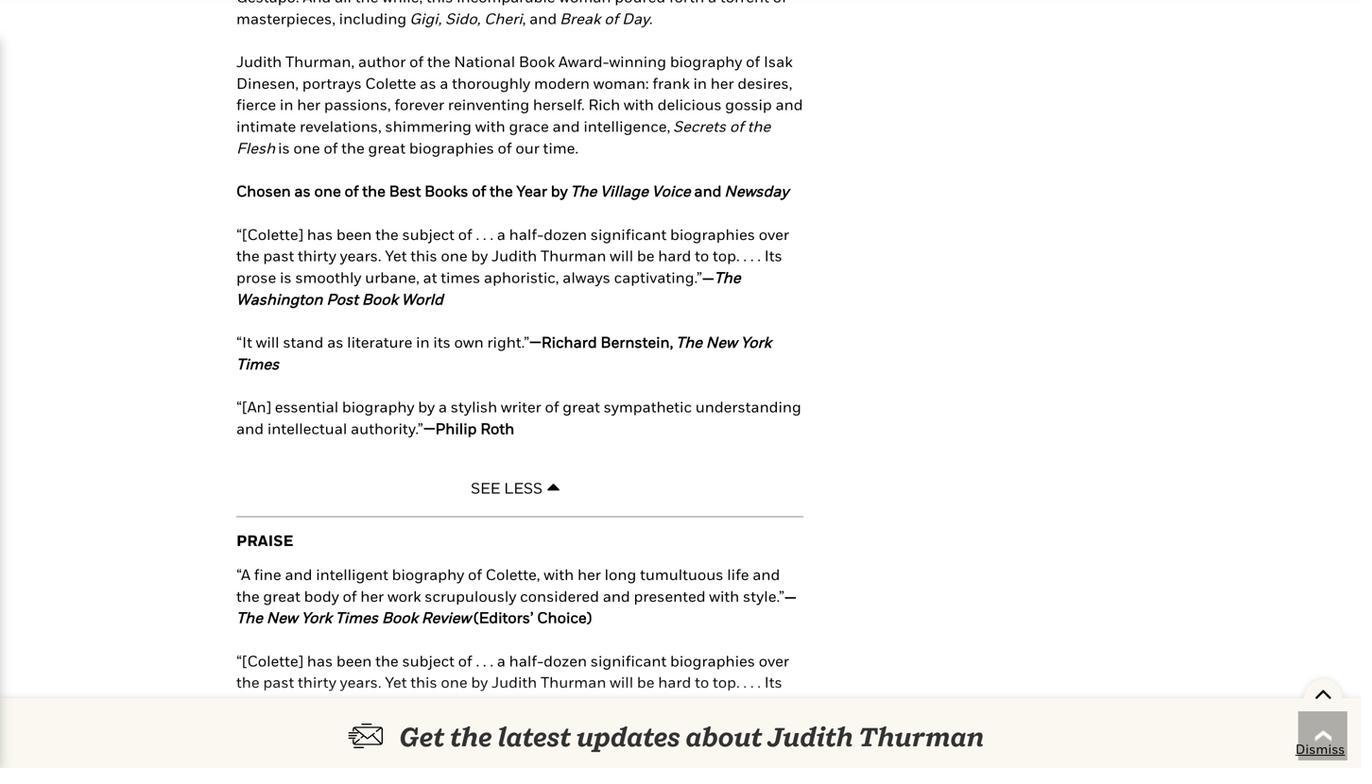 Task type: vqa. For each thing, say whether or not it's contained in the screenshot.
the top As
yes



Task type: locate. For each thing, give the bounding box(es) containing it.
0 vertical spatial has
[[307, 225, 333, 243]]

subject down review
[[402, 652, 455, 670]]

2 urbane, from the top
[[365, 696, 420, 714]]

0 vertical spatial aphoristic,
[[484, 269, 559, 287]]

and right the voice
[[695, 182, 722, 200]]

"[colette] has been the subject of . . . a half-dozen significant biographies over the past thirty years. yet this one by judith thurman will be hard to top. . . . its prose is smoothly urbane, at times aphoristic, always captivating." down chosen as one of the best books of the year by the village voice and newsday
[[236, 225, 790, 287]]

as up forever
[[420, 74, 436, 92]]

2 horizontal spatial great
[[563, 398, 600, 416]]

prose
[[236, 269, 276, 287], [236, 696, 276, 714]]

this down best
[[411, 247, 438, 265]]

portrays
[[302, 74, 362, 92]]

dozen down the choice) on the bottom left of page
[[544, 652, 587, 670]]

see inside button
[[471, 479, 501, 497]]

a inside judith thurman, author of the national book award-winning biography of isak dinesen, portrays colette as a thoroughly modern woman: frank in her desires, fierce in her passions, forever reinventing herself. rich with delicious gossip and intimate revelations, shimmering with grace and intelligence,
[[440, 74, 449, 92]]

2 vertical spatial will
[[610, 674, 634, 692]]

0 vertical spatial world
[[402, 290, 444, 308]]

2 past from the top
[[263, 674, 294, 692]]

is
[[278, 139, 290, 157], [280, 269, 292, 287], [280, 696, 292, 714]]

1 years. from the top
[[340, 247, 382, 265]]

captivating."
[[614, 269, 703, 287], [614, 696, 703, 714]]

1 horizontal spatial as
[[327, 333, 344, 351]]

will up 'updates'
[[610, 674, 634, 692]]

hard up get the latest updates about judith thurman
[[658, 674, 692, 692]]

new down fine
[[266, 609, 298, 627]]

urbane,
[[365, 269, 420, 287], [365, 696, 420, 714]]

of up scrupulously
[[468, 566, 482, 584]]

1 to from the top
[[695, 247, 710, 265]]

see left less at the bottom of page
[[471, 479, 501, 497]]

the washington post book world
[[236, 269, 741, 308], [236, 696, 741, 735]]

great down fine
[[263, 588, 301, 606]]

get the latest updates about judith thurman
[[400, 722, 985, 753]]

0 vertical spatial at
[[423, 269, 437, 287]]

1 horizontal spatial new
[[706, 333, 737, 351]]

book down work
[[382, 609, 418, 627]]

biographies down the voice
[[671, 225, 756, 243]]

reinventing
[[448, 96, 530, 114]]

2 top. from the top
[[713, 674, 740, 692]]

gigi,
[[410, 9, 442, 27]]

1 vertical spatial see
[[467, 744, 497, 762]]

in
[[694, 74, 707, 92], [280, 96, 294, 114], [416, 333, 430, 351]]

with down life
[[710, 588, 740, 606]]

2 be from the top
[[637, 674, 655, 692]]

been
[[337, 225, 372, 243], [337, 652, 372, 670]]

1 vertical spatial prose
[[236, 696, 276, 714]]

desires,
[[738, 74, 793, 92]]

0 vertical spatial years.
[[340, 247, 382, 265]]

times down body on the left bottom of the page
[[335, 609, 378, 627]]

in up delicious
[[694, 74, 707, 92]]

1 vertical spatial new
[[266, 609, 298, 627]]

new up the understanding at bottom
[[706, 333, 737, 351]]

2 vertical spatial biography
[[392, 566, 465, 584]]

0 vertical spatial captivating."
[[614, 269, 703, 287]]

2 washington from the top
[[236, 717, 323, 735]]

top. down newsday
[[713, 247, 740, 265]]

0 vertical spatial "[colette] has been the subject of . . . a half-dozen significant biographies over the past thirty years. yet this one by judith thurman will be hard to top. . . . its prose is smoothly urbane, at times aphoristic, always captivating."
[[236, 225, 790, 287]]

this up get
[[411, 674, 438, 692]]

1 vertical spatial world
[[402, 717, 444, 735]]

subject
[[402, 225, 455, 243], [402, 652, 455, 670]]

1 vertical spatial over
[[759, 652, 790, 670]]

over down newsday
[[759, 225, 790, 243]]

great
[[368, 139, 406, 157], [563, 398, 600, 416], [263, 588, 301, 606]]

village
[[601, 182, 649, 200]]

0 vertical spatial be
[[637, 247, 655, 265]]

thirty
[[298, 247, 337, 265], [298, 674, 337, 692]]

0 vertical spatial yet
[[385, 247, 407, 265]]

about
[[686, 722, 763, 753]]

0 horizontal spatial as
[[295, 182, 311, 200]]

book left get
[[362, 717, 398, 735]]

hard
[[658, 247, 692, 265], [658, 674, 692, 692]]

1 vertical spatial will
[[256, 333, 280, 351]]

2 always from the top
[[563, 696, 611, 714]]

0 vertical spatial york
[[741, 333, 772, 351]]

2 yet from the top
[[385, 674, 407, 692]]

2 vertical spatial great
[[263, 588, 301, 606]]

voice
[[652, 182, 691, 200]]

great down shimmering
[[368, 139, 406, 157]]

biography inside judith thurman, author of the national book award-winning biography of isak dinesen, portrays colette as a thoroughly modern woman: frank in her desires, fierce in her passions, forever reinventing herself. rich with delicious gossip and intimate revelations, shimmering with grace and intelligence,
[[670, 52, 743, 70]]

0 horizontal spatial in
[[280, 96, 294, 114]]

a
[[440, 74, 449, 92], [497, 225, 506, 243], [439, 398, 447, 416], [497, 652, 506, 670]]

of up "desires,"
[[746, 52, 761, 70]]

style."
[[743, 588, 785, 606]]

always
[[563, 269, 611, 287], [563, 696, 611, 714]]

biography up work
[[392, 566, 465, 584]]

2 horizontal spatial in
[[694, 74, 707, 92]]

1 aphoristic, from the top
[[484, 269, 559, 287]]

1 urbane, from the top
[[365, 269, 420, 287]]

0 horizontal spatial york
[[301, 609, 332, 627]]

york down body on the left bottom of the page
[[301, 609, 332, 627]]

1 vertical spatial times
[[441, 696, 481, 714]]

yet
[[385, 247, 407, 265], [385, 674, 407, 692]]

1 vertical spatial been
[[337, 652, 372, 670]]

2 horizontal spatial as
[[420, 74, 436, 92]]

always up '—richard bernstein,'
[[563, 269, 611, 287]]

2 vertical spatial in
[[416, 333, 430, 351]]

intelligent
[[316, 566, 389, 584]]

0 vertical spatial prose
[[236, 269, 276, 287]]

book up literature
[[362, 290, 398, 308]]

world
[[402, 290, 444, 308], [402, 717, 444, 735]]

its down newsday
[[765, 247, 783, 265]]

significant down village
[[591, 225, 667, 243]]

1 world from the top
[[402, 290, 444, 308]]

thirty up stand
[[298, 247, 337, 265]]

1 vertical spatial captivating."
[[614, 696, 703, 714]]

1 vertical spatial aphoristic,
[[484, 696, 559, 714]]

one right chosen
[[314, 182, 341, 200]]

the
[[571, 182, 597, 200], [715, 269, 741, 287], [676, 333, 703, 351], [236, 609, 263, 627], [715, 696, 741, 714]]

2 vertical spatial is
[[280, 696, 292, 714]]

biographies up about
[[671, 652, 756, 670]]

of right "books" at the left of the page
[[472, 182, 486, 200]]

her
[[711, 74, 735, 92], [297, 96, 321, 114], [578, 566, 601, 584], [361, 588, 384, 606]]

1 vertical spatial times
[[335, 609, 378, 627]]

by up '—philip'
[[418, 398, 435, 416]]

1 vertical spatial —
[[785, 588, 797, 606]]

day.
[[622, 9, 653, 27]]

1 vertical spatial washington
[[236, 717, 323, 735]]

be up 'updates'
[[637, 674, 655, 692]]

cheri
[[484, 9, 523, 27]]

1 horizontal spatial in
[[416, 333, 430, 351]]

has
[[307, 225, 333, 243], [307, 652, 333, 670]]

over down style."
[[759, 652, 790, 670]]

1 vertical spatial to
[[695, 674, 710, 692]]

0 vertical spatial see
[[471, 479, 501, 497]]

with
[[624, 96, 654, 114], [475, 117, 506, 135], [544, 566, 574, 584], [710, 588, 740, 606]]

1 at from the top
[[423, 269, 437, 287]]

of inside secrets of the flesh
[[730, 117, 744, 135]]

stand
[[283, 333, 324, 351]]

significant up 'updates'
[[591, 652, 667, 670]]

2 vertical spatial —
[[703, 696, 715, 714]]

1 past from the top
[[263, 247, 294, 265]]

1 top. from the top
[[713, 247, 740, 265]]

2 subject from the top
[[402, 652, 455, 670]]

1 vertical spatial biography
[[342, 398, 415, 416]]

a down chosen as one of the best books of the year by the village voice and newsday
[[497, 225, 506, 243]]

see for see less
[[471, 479, 501, 497]]

0 vertical spatial new
[[706, 333, 737, 351]]

book up modern
[[519, 52, 555, 70]]

1 vertical spatial always
[[563, 696, 611, 714]]

1 hard from the top
[[658, 247, 692, 265]]

(editors'
[[474, 609, 534, 627]]

flesh
[[236, 139, 275, 157]]

1 vertical spatial has
[[307, 652, 333, 670]]

0 vertical spatial significant
[[591, 225, 667, 243]]

0 vertical spatial post
[[327, 290, 358, 308]]

her up gossip
[[711, 74, 735, 92]]

1 vertical spatial top.
[[713, 674, 740, 692]]

biographies
[[409, 139, 494, 157], [671, 225, 756, 243], [671, 652, 756, 670]]

1 its from the top
[[765, 247, 783, 265]]

her down portrays
[[297, 96, 321, 114]]

1 vertical spatial great
[[563, 398, 600, 416]]

1 vertical spatial subject
[[402, 652, 455, 670]]

1 vertical spatial in
[[280, 96, 294, 114]]

urbane, up the "it will stand as literature in its own right."
[[365, 269, 420, 287]]

a inside "[an] essential biography by a stylish writer of great sympathetic understanding and intellectual authority."
[[439, 398, 447, 416]]

the new york times
[[236, 333, 772, 373]]

the washington post book world up see more
[[236, 696, 741, 735]]

the inside "a fine and intelligent biography of colette, with her long tumultuous life and the great body of her work scrupulously considered and presented with style." — the new york times book review (editors' choice)
[[236, 609, 263, 627]]

0 vertical spatial this
[[411, 247, 438, 265]]

1 horizontal spatial york
[[741, 333, 772, 351]]

the inside "a fine and intelligent biography of colette, with her long tumultuous life and the great body of her work scrupulously considered and presented with style." — the new york times book review (editors' choice)
[[236, 588, 260, 606]]

a up '—philip'
[[439, 398, 447, 416]]

hard down the voice
[[658, 247, 692, 265]]

york inside the new york times
[[741, 333, 772, 351]]

top. up about
[[713, 674, 740, 692]]

of down gossip
[[730, 117, 744, 135]]

—richard bernstein,
[[530, 333, 676, 351]]

1 vertical spatial "[colette] has been the subject of . . . a half-dozen significant biographies over the past thirty years. yet this one by judith thurman will be hard to top. . . . its prose is smoothly urbane, at times aphoristic, always captivating."
[[236, 652, 790, 714]]

half- down year
[[509, 225, 544, 243]]

thurman
[[541, 247, 607, 265], [541, 674, 607, 692], [859, 722, 985, 753]]

dismiss link
[[1296, 741, 1346, 759]]

1 significant from the top
[[591, 225, 667, 243]]

and down "[an]
[[236, 420, 264, 438]]

yet down best
[[385, 247, 407, 265]]

best
[[389, 182, 421, 200]]

"[colette] down fine
[[236, 652, 304, 670]]

"[colette]
[[236, 225, 304, 243], [236, 652, 304, 670]]

updates
[[577, 722, 681, 753]]

1 vertical spatial years.
[[340, 674, 382, 692]]

yet up get
[[385, 674, 407, 692]]

"[colette] has been the subject of . . . a half-dozen significant biographies over the past thirty years. yet this one by judith thurman will be hard to top. . . . its prose is smoothly urbane, at times aphoristic, always captivating." up 'latest'
[[236, 652, 790, 714]]

1 vertical spatial this
[[411, 674, 438, 692]]

subject down "books" at the left of the page
[[402, 225, 455, 243]]

revelations,
[[300, 117, 382, 135]]

0 vertical spatial its
[[765, 247, 783, 265]]

0 vertical spatial "[colette]
[[236, 225, 304, 243]]

sido,
[[445, 9, 481, 27]]

biography up authority."
[[342, 398, 415, 416]]

0 vertical spatial over
[[759, 225, 790, 243]]

0 vertical spatial top.
[[713, 247, 740, 265]]

0 horizontal spatial new
[[266, 609, 298, 627]]

aphoristic, up 'latest'
[[484, 696, 559, 714]]

"[an] essential biography by a stylish writer of great sympathetic understanding and intellectual authority."
[[236, 398, 802, 438]]

sympathetic
[[604, 398, 692, 416]]

1 vertical spatial smoothly
[[295, 696, 362, 714]]

and up style."
[[753, 566, 781, 584]]

by
[[551, 182, 568, 200], [471, 247, 488, 265], [418, 398, 435, 416], [471, 674, 488, 692]]

newsday
[[725, 182, 789, 200]]

grace
[[509, 117, 549, 135]]

times inside "a fine and intelligent biography of colette, with her long tumultuous life and the great body of her work scrupulously considered and presented with style." — the new york times book review (editors' choice)
[[335, 609, 378, 627]]

2 vertical spatial as
[[327, 333, 344, 351]]

1 vertical spatial significant
[[591, 652, 667, 670]]

chosen
[[236, 182, 291, 200]]

0 horizontal spatial great
[[263, 588, 301, 606]]

biography inside "[an] essential biography by a stylish writer of great sympathetic understanding and intellectual authority."
[[342, 398, 415, 416]]

be
[[637, 247, 655, 265], [637, 674, 655, 692]]

1 the washington post book world from the top
[[236, 269, 741, 308]]

fierce
[[236, 96, 276, 114]]

be down village
[[637, 247, 655, 265]]

the washington post book world up own
[[236, 269, 741, 308]]

0 vertical spatial half-
[[509, 225, 544, 243]]

half- down (editors'
[[509, 652, 544, 670]]

1 "[colette] from the top
[[236, 225, 304, 243]]

at up its at the left top of page
[[423, 269, 437, 287]]

2 "[colette] from the top
[[236, 652, 304, 670]]

see inside button
[[467, 744, 497, 762]]

0 vertical spatial thirty
[[298, 247, 337, 265]]

at up get
[[423, 696, 437, 714]]

0 vertical spatial subject
[[402, 225, 455, 243]]

own
[[454, 333, 484, 351]]

this
[[411, 247, 438, 265], [411, 674, 438, 692]]

.
[[476, 225, 480, 243], [483, 225, 487, 243], [490, 225, 494, 243], [744, 247, 747, 265], [751, 247, 754, 265], [758, 247, 761, 265], [476, 652, 480, 670], [483, 652, 487, 670], [490, 652, 494, 670], [744, 674, 747, 692], [751, 674, 754, 692], [758, 674, 761, 692]]

one
[[294, 139, 320, 157], [314, 182, 341, 200], [441, 247, 468, 265], [441, 674, 468, 692]]

,
[[523, 9, 526, 27]]

the down "a
[[236, 609, 263, 627]]

1 vertical spatial the washington post book world
[[236, 696, 741, 735]]

its
[[765, 247, 783, 265], [765, 674, 783, 692]]

2 half- from the top
[[509, 652, 544, 670]]

as
[[420, 74, 436, 92], [295, 182, 311, 200], [327, 333, 344, 351]]

0 vertical spatial times
[[236, 355, 279, 373]]

0 vertical spatial smoothly
[[295, 269, 362, 287]]

1 vertical spatial yet
[[385, 674, 407, 692]]

herself.
[[533, 96, 585, 114]]

judith down chosen as one of the best books of the year by the village voice and newsday
[[492, 247, 537, 265]]

times down "it
[[236, 355, 279, 373]]

colette,
[[486, 566, 540, 584]]

judith up dinesen,
[[236, 52, 282, 70]]

0 vertical spatial washington
[[236, 290, 323, 308]]

0 horizontal spatial times
[[236, 355, 279, 373]]

1 vertical spatial past
[[263, 674, 294, 692]]

1 be from the top
[[637, 247, 655, 265]]

secrets
[[673, 117, 726, 135]]

0 vertical spatial been
[[337, 225, 372, 243]]

0 vertical spatial to
[[695, 247, 710, 265]]

biography up frank
[[670, 52, 743, 70]]

0 vertical spatial dozen
[[544, 225, 587, 243]]

great right writer
[[563, 398, 600, 416]]

0 vertical spatial hard
[[658, 247, 692, 265]]

and inside "[an] essential biography by a stylish writer of great sympathetic understanding and intellectual authority."
[[236, 420, 264, 438]]

captivating." up "bernstein,"
[[614, 269, 703, 287]]

2 vertical spatial biographies
[[671, 652, 756, 670]]

1 horizontal spatial great
[[368, 139, 406, 157]]

0 vertical spatial as
[[420, 74, 436, 92]]

of up colette
[[410, 52, 424, 70]]

new
[[706, 333, 737, 351], [266, 609, 298, 627]]

biography inside "a fine and intelligent biography of colette, with her long tumultuous life and the great body of her work scrupulously considered and presented with style." — the new york times book review (editors' choice)
[[392, 566, 465, 584]]

1 vertical spatial york
[[301, 609, 332, 627]]

1 prose from the top
[[236, 269, 276, 287]]

of right writer
[[545, 398, 559, 416]]

book inside "a fine and intelligent biography of colette, with her long tumultuous life and the great body of her work scrupulously considered and presented with style." — the new york times book review (editors' choice)
[[382, 609, 418, 627]]

1 vertical spatial at
[[423, 696, 437, 714]]

1 half- from the top
[[509, 225, 544, 243]]

half-
[[509, 225, 544, 243], [509, 652, 544, 670]]

roth
[[481, 420, 515, 438]]

right."
[[487, 333, 530, 351]]

as right chosen
[[295, 182, 311, 200]]

1 "[colette] has been the subject of . . . a half-dozen significant biographies over the past thirty years. yet this one by judith thurman will be hard to top. . . . its prose is smoothly urbane, at times aphoristic, always captivating." from the top
[[236, 225, 790, 287]]

dinesen,
[[236, 74, 299, 92]]

2 over from the top
[[759, 652, 790, 670]]

see more
[[467, 744, 547, 762]]

top.
[[713, 247, 740, 265], [713, 674, 740, 692]]

1 vertical spatial post
[[327, 717, 358, 735]]

as inside judith thurman, author of the national book award-winning biography of isak dinesen, portrays colette as a thoroughly modern woman: frank in her desires, fierce in her passions, forever reinventing herself. rich with delicious gossip and intimate revelations, shimmering with grace and intelligence,
[[420, 74, 436, 92]]

aphoristic, up right."
[[484, 269, 559, 287]]

1 vertical spatial half-
[[509, 652, 544, 670]]

york up the understanding at bottom
[[741, 333, 772, 351]]

times up get
[[441, 696, 481, 714]]

1 vertical spatial its
[[765, 674, 783, 692]]

its down style."
[[765, 674, 783, 692]]

thirty down body on the left bottom of the page
[[298, 674, 337, 692]]

1 horizontal spatial times
[[335, 609, 378, 627]]

1 vertical spatial hard
[[658, 674, 692, 692]]

dozen down year
[[544, 225, 587, 243]]

the inside secrets of the flesh
[[748, 117, 771, 135]]



Task type: describe. For each thing, give the bounding box(es) containing it.
writer
[[501, 398, 542, 416]]

with up the considered
[[544, 566, 574, 584]]

and down "desires,"
[[776, 96, 803, 114]]

2 aphoristic, from the top
[[484, 696, 559, 714]]

of down review
[[458, 652, 473, 670]]

one down "books" at the left of the page
[[441, 247, 468, 265]]

0 vertical spatial thurman
[[541, 247, 607, 265]]

by down (editors'
[[471, 674, 488, 692]]

intelligence,
[[584, 117, 671, 135]]

national
[[454, 52, 516, 70]]

new inside the new york times
[[706, 333, 737, 351]]

0 vertical spatial is
[[278, 139, 290, 157]]

author
[[358, 52, 406, 70]]

2 the washington post book world from the top
[[236, 696, 741, 735]]

0 vertical spatial will
[[610, 247, 634, 265]]

1 vertical spatial biographies
[[671, 225, 756, 243]]

work
[[388, 588, 421, 606]]

2 "[colette] has been the subject of . . . a half-dozen significant biographies over the past thirty years. yet this one by judith thurman will be hard to top. . . . its prose is smoothly urbane, at times aphoristic, always captivating." from the top
[[236, 652, 790, 714]]

"a
[[236, 566, 251, 584]]

2 vertical spatial thurman
[[859, 722, 985, 753]]

2 thirty from the top
[[298, 674, 337, 692]]

thoroughly
[[452, 74, 531, 92]]

authority."
[[351, 420, 424, 438]]

1 has from the top
[[307, 225, 333, 243]]

fine
[[254, 566, 281, 584]]

books
[[425, 182, 469, 200]]

2 at from the top
[[423, 696, 437, 714]]

2 significant from the top
[[591, 652, 667, 670]]

of left day.
[[605, 9, 619, 27]]

bernstein,
[[601, 333, 674, 351]]

secrets of the flesh
[[236, 117, 771, 157]]

2 to from the top
[[695, 674, 710, 692]]

york inside "a fine and intelligent biography of colette, with her long tumultuous life and the great body of her work scrupulously considered and presented with style." — the new york times book review (editors' choice)
[[301, 609, 332, 627]]

our
[[516, 139, 540, 157]]

thurman,
[[286, 52, 355, 70]]

and right ,
[[530, 9, 557, 27]]

stylish
[[451, 398, 498, 416]]

—philip roth
[[424, 420, 515, 438]]

2 been from the top
[[337, 652, 372, 670]]

see for see more
[[467, 744, 497, 762]]

less
[[504, 479, 543, 497]]

2 this from the top
[[411, 674, 438, 692]]

see less button
[[462, 469, 579, 498]]

1 vertical spatial is
[[280, 269, 292, 287]]

presented
[[634, 588, 706, 606]]

2 world from the top
[[402, 717, 444, 735]]

her down "intelligent"
[[361, 588, 384, 606]]

judith right about
[[768, 722, 854, 753]]

with down reinventing
[[475, 117, 506, 135]]

by inside "[an] essential biography by a stylish writer of great sympathetic understanding and intellectual authority."
[[418, 398, 435, 416]]

time.
[[543, 139, 579, 157]]

essential
[[275, 398, 339, 416]]

winning
[[609, 52, 667, 70]]

new inside "a fine and intelligent biography of colette, with her long tumultuous life and the great body of her work scrupulously considered and presented with style." — the new york times book review (editors' choice)
[[266, 609, 298, 627]]

gigi, sido, cheri , and break of day.
[[410, 9, 655, 27]]

and up time.
[[553, 117, 580, 135]]

of inside "[an] essential biography by a stylish writer of great sympathetic understanding and intellectual authority."
[[545, 398, 559, 416]]

life
[[728, 566, 749, 584]]

of down "books" at the left of the page
[[458, 225, 473, 243]]

"a fine and intelligent biography of colette, with her long tumultuous life and the great body of her work scrupulously considered and presented with style." — the new york times book review (editors' choice)
[[236, 566, 797, 627]]

see more button
[[458, 734, 583, 763]]

"it
[[236, 333, 252, 351]]

2 its from the top
[[765, 674, 783, 692]]

one up get
[[441, 674, 468, 692]]

literature
[[347, 333, 413, 351]]

colette
[[365, 74, 417, 92]]

by right year
[[551, 182, 568, 200]]

a down (editors'
[[497, 652, 506, 670]]

more
[[500, 744, 547, 762]]

1 yet from the top
[[385, 247, 407, 265]]

isak
[[764, 52, 793, 70]]

woman:
[[594, 74, 649, 92]]

intellectual
[[267, 420, 347, 438]]

1 captivating." from the top
[[614, 269, 703, 287]]

1 vertical spatial thurman
[[541, 674, 607, 692]]

—richard
[[530, 333, 597, 351]]

intimate
[[236, 117, 296, 135]]

considered
[[520, 588, 600, 606]]

2 dozen from the top
[[544, 652, 587, 670]]

1 thirty from the top
[[298, 247, 337, 265]]

shimmering
[[385, 117, 472, 135]]

0 vertical spatial —
[[703, 269, 715, 287]]

scrupulously
[[425, 588, 517, 606]]

one down revelations,
[[294, 139, 320, 157]]

great inside "a fine and intelligent biography of colette, with her long tumultuous life and the great body of her work scrupulously considered and presented with style." — the new york times book review (editors' choice)
[[263, 588, 301, 606]]

judith thurman, author of the national book award-winning biography of isak dinesen, portrays colette as a thoroughly modern woman: frank in her desires, fierce in her passions, forever reinventing herself. rich with delicious gossip and intimate revelations, shimmering with grace and intelligence,
[[236, 52, 803, 135]]

"it will stand as literature in its own right."
[[236, 333, 530, 351]]

the down newsday
[[715, 269, 741, 287]]

praise
[[236, 532, 294, 550]]

dismiss
[[1296, 742, 1346, 758]]

2 years. from the top
[[340, 674, 382, 692]]

1 smoothly from the top
[[295, 269, 362, 287]]

is one of the great biographies of our time.
[[275, 139, 579, 157]]

1 washington from the top
[[236, 290, 323, 308]]

of down "intelligent"
[[343, 588, 357, 606]]

chosen as one of the best books of the year by the village voice and newsday
[[236, 182, 789, 200]]

frank
[[653, 74, 690, 92]]

latest
[[498, 722, 572, 753]]

the inside judith thurman, author of the national book award-winning biography of isak dinesen, portrays colette as a thoroughly modern woman: frank in her desires, fierce in her passions, forever reinventing herself. rich with delicious gossip and intimate revelations, shimmering with grace and intelligence,
[[427, 52, 451, 70]]

judith inside judith thurman, author of the national book award-winning biography of isak dinesen, portrays colette as a thoroughly modern woman: frank in her desires, fierce in her passions, forever reinventing herself. rich with delicious gossip and intimate revelations, shimmering with grace and intelligence,
[[236, 52, 282, 70]]

of down revelations,
[[324, 139, 338, 157]]

2 times from the top
[[441, 696, 481, 714]]

gossip
[[726, 96, 772, 114]]

break
[[560, 9, 601, 27]]

body
[[304, 588, 339, 606]]

get
[[400, 722, 445, 753]]

choice)
[[537, 609, 592, 627]]

the up about
[[715, 696, 741, 714]]

great inside "[an] essential biography by a stylish writer of great sympathetic understanding and intellectual authority."
[[563, 398, 600, 416]]

1 been from the top
[[337, 225, 372, 243]]

her left long
[[578, 566, 601, 584]]

expand/collapse sign up banner image
[[1315, 680, 1333, 708]]

1 post from the top
[[327, 290, 358, 308]]

delicious
[[658, 96, 722, 114]]

2 post from the top
[[327, 717, 358, 735]]

award-
[[559, 52, 609, 70]]

forever
[[395, 96, 445, 114]]

review
[[422, 609, 471, 627]]

book inside judith thurman, author of the national book award-winning biography of isak dinesen, portrays colette as a thoroughly modern woman: frank in her desires, fierce in her passions, forever reinventing herself. rich with delicious gossip and intimate revelations, shimmering with grace and intelligence,
[[519, 52, 555, 70]]

1 always from the top
[[563, 269, 611, 287]]

— inside "a fine and intelligent biography of colette, with her long tumultuous life and the great body of her work scrupulously considered and presented with style." — the new york times book review (editors' choice)
[[785, 588, 797, 606]]

modern
[[534, 74, 590, 92]]

tumultuous
[[640, 566, 724, 584]]

1 subject from the top
[[402, 225, 455, 243]]

1 over from the top
[[759, 225, 790, 243]]

its
[[434, 333, 451, 351]]

1 this from the top
[[411, 247, 438, 265]]

2 has from the top
[[307, 652, 333, 670]]

with up "intelligence,"
[[624, 96, 654, 114]]

by down chosen as one of the best books of the year by the village voice and newsday
[[471, 247, 488, 265]]

long
[[605, 566, 637, 584]]

times inside the new york times
[[236, 355, 279, 373]]

1 times from the top
[[441, 269, 481, 287]]

1 dozen from the top
[[544, 225, 587, 243]]

and right fine
[[285, 566, 313, 584]]

1 vertical spatial as
[[295, 182, 311, 200]]

—philip
[[424, 420, 477, 438]]

the inside the new york times
[[676, 333, 703, 351]]

of left best
[[345, 182, 359, 200]]

year
[[517, 182, 548, 200]]

rich
[[589, 96, 621, 114]]

"[an]
[[236, 398, 271, 416]]

and down long
[[603, 588, 631, 606]]

0 vertical spatial biographies
[[409, 139, 494, 157]]

understanding
[[696, 398, 802, 416]]

2 hard from the top
[[658, 674, 692, 692]]

0 vertical spatial in
[[694, 74, 707, 92]]

passions,
[[324, 96, 391, 114]]

see less
[[471, 479, 543, 497]]

2 captivating." from the top
[[614, 696, 703, 714]]

0 vertical spatial great
[[368, 139, 406, 157]]

2 smoothly from the top
[[295, 696, 362, 714]]

the left village
[[571, 182, 597, 200]]

2 prose from the top
[[236, 696, 276, 714]]

of left our
[[498, 139, 512, 157]]

judith up 'latest'
[[492, 674, 537, 692]]



